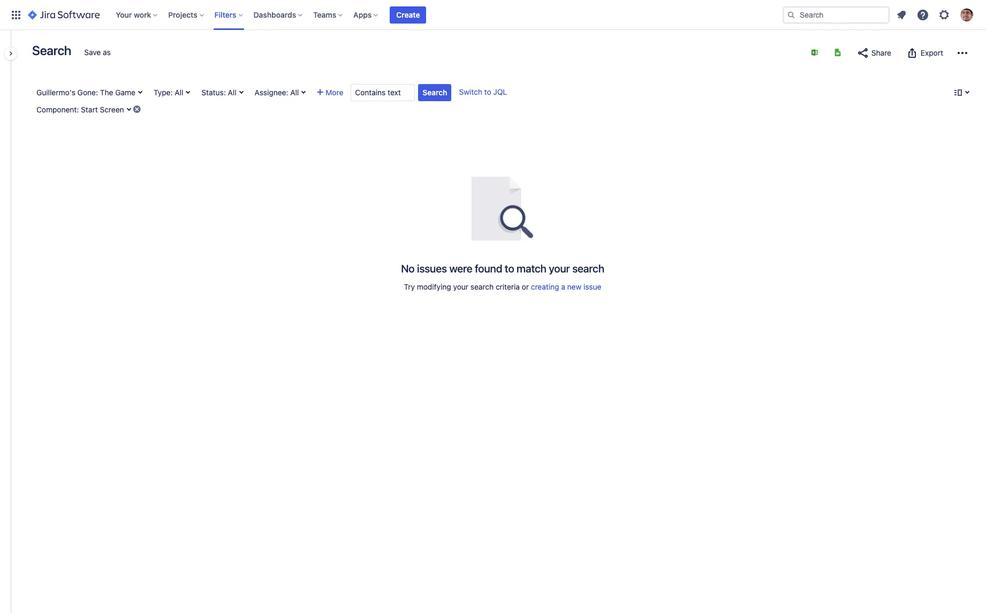 Task type: describe. For each thing, give the bounding box(es) containing it.
assignee: all
[[255, 88, 299, 97]]

a
[[561, 282, 566, 291]]

the
[[100, 88, 113, 97]]

gone:
[[77, 88, 98, 97]]

teams button
[[310, 6, 347, 23]]

switch to jql
[[459, 87, 507, 96]]

try
[[404, 282, 415, 291]]

guillermo's gone: the game
[[36, 88, 136, 97]]

assignee:
[[255, 88, 288, 97]]

no issues were found to match your search
[[401, 262, 605, 275]]

your profile and settings image
[[961, 8, 974, 21]]

0 vertical spatial search
[[32, 43, 71, 58]]

screen
[[100, 105, 124, 114]]

export
[[921, 48, 944, 57]]

1 vertical spatial your
[[453, 282, 469, 291]]

0 vertical spatial to
[[485, 87, 491, 96]]

filters
[[215, 10, 237, 19]]

search image
[[787, 10, 796, 19]]

modifying
[[417, 282, 451, 291]]

game
[[115, 88, 136, 97]]

filters button
[[211, 6, 247, 23]]

create
[[397, 10, 420, 19]]

component: start screen
[[36, 105, 124, 114]]

all for type: all
[[175, 88, 183, 97]]

component:
[[36, 105, 79, 114]]

more
[[326, 88, 344, 97]]

all for assignee: all
[[290, 88, 299, 97]]

status: all
[[202, 88, 237, 97]]

issue
[[584, 282, 602, 291]]

apps
[[354, 10, 372, 19]]

start
[[81, 105, 98, 114]]

switch
[[459, 87, 483, 96]]

remove criteria image
[[133, 105, 141, 114]]

criteria
[[496, 282, 520, 291]]

guillermo's
[[36, 88, 75, 97]]

help image
[[917, 8, 930, 21]]

Search issues using keywords text field
[[351, 84, 415, 101]]

1 horizontal spatial to
[[505, 262, 514, 275]]

projects button
[[165, 6, 208, 23]]

your
[[116, 10, 132, 19]]

switch to jql link
[[459, 87, 507, 96]]

type:
[[154, 88, 173, 97]]

no
[[401, 262, 415, 275]]

creating a new issue link
[[531, 282, 602, 291]]



Task type: vqa. For each thing, say whether or not it's contained in the screenshot.
rightmost 'search'
yes



Task type: locate. For each thing, give the bounding box(es) containing it.
search
[[573, 262, 605, 275], [471, 282, 494, 291]]

your
[[549, 262, 570, 275], [453, 282, 469, 291]]

found
[[475, 262, 503, 275]]

all
[[175, 88, 183, 97], [228, 88, 237, 97], [290, 88, 299, 97]]

0 vertical spatial your
[[549, 262, 570, 275]]

dashboards button
[[250, 6, 307, 23]]

save as
[[84, 48, 111, 57]]

1 horizontal spatial all
[[228, 88, 237, 97]]

0 vertical spatial search
[[573, 262, 605, 275]]

0 horizontal spatial your
[[453, 282, 469, 291]]

apps button
[[350, 6, 383, 23]]

work
[[134, 10, 151, 19]]

banner containing your work
[[0, 0, 987, 30]]

banner
[[0, 0, 987, 30]]

all right the type:
[[175, 88, 183, 97]]

Search field
[[783, 6, 890, 23]]

to up criteria
[[505, 262, 514, 275]]

1 vertical spatial search
[[423, 88, 448, 97]]

issues
[[417, 262, 447, 275]]

jql
[[494, 87, 507, 96]]

new
[[568, 282, 582, 291]]

1 horizontal spatial search
[[573, 262, 605, 275]]

save
[[84, 48, 101, 57]]

your up a
[[549, 262, 570, 275]]

0 horizontal spatial search
[[471, 282, 494, 291]]

1 horizontal spatial your
[[549, 262, 570, 275]]

your work
[[116, 10, 151, 19]]

all for status: all
[[228, 88, 237, 97]]

0 horizontal spatial search
[[32, 43, 71, 58]]

status:
[[202, 88, 226, 97]]

all right 'status:'
[[228, 88, 237, 97]]

search inside button
[[423, 88, 448, 97]]

guillermo's gone: the game button
[[32, 84, 146, 101]]

2 horizontal spatial all
[[290, 88, 299, 97]]

search up issue
[[573, 262, 605, 275]]

or
[[522, 282, 529, 291]]

2 all from the left
[[228, 88, 237, 97]]

creating
[[531, 282, 559, 291]]

more button
[[313, 84, 348, 101]]

search
[[32, 43, 71, 58], [423, 88, 448, 97]]

your work button
[[113, 6, 162, 23]]

0 horizontal spatial to
[[485, 87, 491, 96]]

search right the sidebar navigation image
[[32, 43, 71, 58]]

try modifying your search criteria or creating a new issue
[[404, 282, 602, 291]]

your down "were"
[[453, 282, 469, 291]]

to left jql
[[485, 87, 491, 96]]

projects
[[168, 10, 197, 19]]

search left switch
[[423, 88, 448, 97]]

export button
[[901, 44, 949, 62]]

type: all
[[154, 88, 183, 97]]

teams
[[313, 10, 336, 19]]

0 horizontal spatial all
[[175, 88, 183, 97]]

appswitcher icon image
[[10, 8, 22, 21]]

were
[[450, 262, 473, 275]]

3 all from the left
[[290, 88, 299, 97]]

primary element
[[6, 0, 783, 30]]

1 horizontal spatial search
[[423, 88, 448, 97]]

sidebar navigation image
[[0, 43, 24, 64]]

save as button
[[79, 44, 116, 61]]

as
[[103, 48, 111, 57]]

1 vertical spatial to
[[505, 262, 514, 275]]

settings image
[[938, 8, 951, 21]]

all right assignee:
[[290, 88, 299, 97]]

dashboards
[[254, 10, 296, 19]]

share
[[872, 48, 892, 57]]

open in google sheets image
[[834, 48, 843, 57]]

search button
[[419, 84, 452, 101]]

jira software image
[[28, 8, 100, 21], [28, 8, 100, 21]]

1 vertical spatial search
[[471, 282, 494, 291]]

open in microsoft excel image
[[811, 48, 820, 57]]

match
[[517, 262, 547, 275]]

notifications image
[[896, 8, 908, 21]]

create button
[[390, 6, 427, 23]]

to
[[485, 87, 491, 96], [505, 262, 514, 275]]

1 all from the left
[[175, 88, 183, 97]]

share link
[[852, 44, 897, 62]]

search down found
[[471, 282, 494, 291]]



